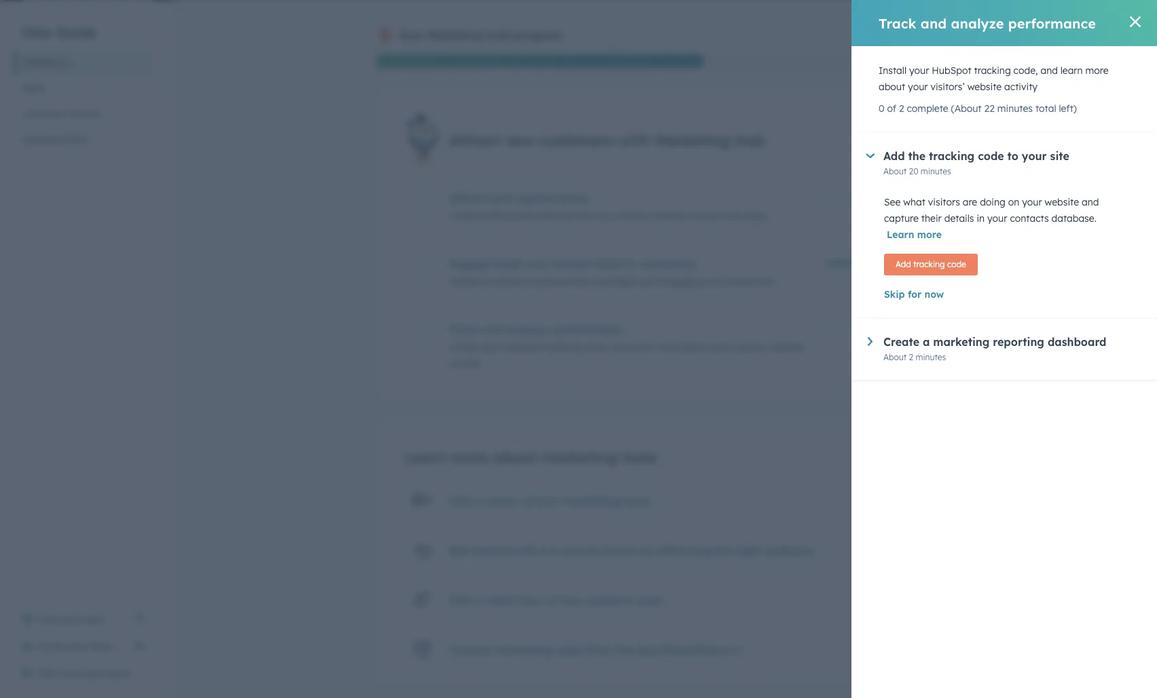 Task type: describe. For each thing, give the bounding box(es) containing it.
customers inside the "engage leads and convert them to customers create conversion-ready email campaigns and engage your contact lists"
[[641, 258, 696, 271]]

work
[[636, 595, 663, 608]]

guide
[[57, 23, 97, 40]]

0 horizontal spatial with
[[514, 545, 537, 559]]

skip
[[884, 289, 905, 301]]

0 of 2 complete (about 22 minutes total left)
[[879, 103, 1077, 115]]

take a demo of your marketing tools
[[449, 495, 651, 509]]

visitors' inside "track and analyze performance install your hubspot tracking code, and learn more about your visitors' website activity"
[[734, 342, 768, 354]]

view your plan link
[[14, 607, 152, 634]]

minutes inside add the tracking code to your site about 20 minutes
[[921, 166, 951, 177]]

visitors inside see what visitors are doing on your website and capture their details in your contacts database. learn more
[[928, 196, 960, 209]]

add for the
[[884, 149, 905, 163]]

track and analyze performance button
[[449, 323, 817, 337]]

minutes down what
[[897, 210, 927, 220]]

doing
[[980, 196, 1006, 209]]

customer service button
[[14, 101, 152, 127]]

into
[[724, 210, 741, 222]]

convert inside the "engage leads and convert them to customers create conversion-ready email campaigns and engage your contact lists"
[[550, 258, 592, 271]]

a for short
[[478, 595, 485, 608]]

2 inside create a marketing reporting dashboard about 2 minutes
[[909, 353, 914, 363]]

1 vertical spatial of
[[522, 495, 533, 509]]

details
[[945, 213, 974, 225]]

minutes inside create a marketing reporting dashboard about 2 minutes
[[916, 353, 946, 363]]

caret image for create
[[868, 338, 873, 346]]

contact
[[721, 276, 755, 288]]

short
[[488, 595, 517, 608]]

(cms)
[[60, 134, 87, 146]]

1 vertical spatial the
[[715, 545, 732, 559]]

tracking inside add the tracking code to your site about 20 minutes
[[929, 149, 975, 163]]

connect marketing apps from the app marketplace link
[[449, 644, 744, 661]]

campaigns
[[589, 276, 639, 288]]

track and analyze performance install your hubspot tracking code, and learn more about your visitors' website activity
[[449, 323, 805, 370]]

marketing button
[[14, 50, 152, 75]]

take for take a short tour of how contacts work
[[449, 595, 475, 608]]

site
[[1051, 149, 1070, 163]]

audience
[[765, 545, 815, 559]]

your
[[399, 29, 424, 42]]

performance for track and analyze performance install your hubspot tracking code, and learn more about your visitors' website activity
[[553, 323, 623, 337]]

analyze for track and analyze performance install your hubspot tracking code, and learn more about your visitors' website activity
[[507, 323, 549, 337]]

about 22 minutes
[[860, 342, 927, 352]]

and down conversion-
[[483, 323, 504, 337]]

more inside see what visitors are doing on your website and capture their details in your contacts database. learn more
[[917, 229, 942, 241]]

left
[[915, 276, 927, 286]]

7
[[890, 210, 894, 220]]

your inside button
[[67, 641, 87, 653]]

22 inside track and analyze performance 'dialog'
[[985, 103, 995, 115]]

start
[[38, 668, 60, 681]]

0 vertical spatial 2
[[899, 103, 905, 115]]

to inside the "engage leads and convert them to customers create conversion-ready email campaigns and engage your contact lists"
[[626, 258, 637, 271]]

2 horizontal spatial leads
[[743, 210, 767, 222]]

a for demo
[[478, 495, 485, 509]]

get started with a 4 minute lesson on attracting the right audience link
[[449, 545, 815, 559]]

0 horizontal spatial about
[[493, 448, 537, 467]]

overview
[[63, 668, 103, 681]]

more inside the install your hubspot tracking code, and learn more about your visitors' website activity
[[1086, 65, 1109, 77]]

attracting
[[657, 545, 711, 559]]

demo for a
[[488, 495, 519, 509]]

reporting
[[993, 336, 1045, 349]]

1 horizontal spatial marketing
[[427, 29, 483, 42]]

minutes down skip for now
[[897, 342, 927, 352]]

0 vertical spatial tools
[[486, 29, 512, 42]]

marketing up take a demo of your marketing tools
[[541, 448, 618, 467]]

now
[[925, 289, 944, 301]]

activity inside "track and analyze performance install your hubspot tracking code, and learn more about your visitors' website activity"
[[449, 358, 482, 370]]

add tracking code button
[[884, 254, 978, 276]]

marketplace
[[662, 644, 729, 658]]

customer service
[[22, 108, 101, 120]]

of inside track and analyze performance 'dialog'
[[887, 103, 897, 115]]

more inside "track and analyze performance install your hubspot tracking code, and learn more about your visitors' website activity"
[[656, 342, 679, 354]]

tracking inside 'button'
[[914, 259, 945, 270]]

view
[[38, 614, 60, 626]]

0 vertical spatial customers
[[539, 131, 615, 150]]

for
[[908, 289, 922, 301]]

code, inside the install your hubspot tracking code, and learn more about your visitors' website activity
[[1014, 65, 1038, 77]]

the inside add the tracking code to your site about 20 minutes
[[909, 149, 926, 163]]

engage leads and convert them to customers button
[[449, 258, 817, 271]]

sales
[[22, 82, 45, 94]]

ready
[[534, 276, 559, 288]]

about for attract and capture leads
[[865, 210, 888, 220]]

your inside add the tracking code to your site about 20 minutes
[[1022, 149, 1047, 163]]

about for track and analyze performance
[[860, 342, 883, 352]]

invite your team
[[38, 641, 113, 653]]

leads inside the "engage leads and convert them to customers create conversion-ready email campaigns and engage your contact lists"
[[494, 258, 523, 271]]

them
[[595, 258, 623, 271]]

hub
[[735, 131, 765, 150]]

code inside add the tracking code to your site about 20 minutes
[[978, 149, 1004, 163]]

0% for performance
[[915, 324, 927, 334]]

capture inside the 'attract and capture leads create professional-looking forms to convert website visitors into leads'
[[514, 192, 556, 205]]

install inside the install your hubspot tracking code, and learn more about your visitors' website activity
[[879, 65, 907, 77]]

see
[[884, 196, 901, 209]]

about inside add the tracking code to your site about 20 minutes
[[884, 166, 907, 177]]

on inside see what visitors are doing on your website and capture their details in your contacts database. learn more
[[1009, 196, 1020, 209]]

visitors' inside the install your hubspot tracking code, and learn more about your visitors' website activity
[[931, 81, 965, 93]]

install your hubspot tracking code, and learn more about your visitors' website activity
[[879, 65, 1109, 93]]

in
[[977, 213, 985, 225]]

caret image for add
[[866, 154, 875, 158]]

user guide views element
[[14, 0, 152, 153]]

user
[[22, 23, 53, 40]]

1 vertical spatial tools
[[622, 448, 658, 467]]

minutes up skip at the top of page
[[882, 276, 912, 286]]

hubspot inside "track and analyze performance install your hubspot tracking code, and learn more about your visitors' website activity"
[[502, 342, 542, 354]]

tour
[[520, 595, 543, 608]]

connect marketing apps from the app marketplace
[[449, 644, 729, 658]]

website inside "track and analyze performance install your hubspot tracking code, and learn more about your visitors' website activity"
[[770, 342, 805, 354]]

take for take a demo of your marketing tools
[[449, 495, 475, 509]]

app
[[636, 644, 658, 658]]

service
[[68, 108, 101, 120]]

track and analyze performance
[[879, 15, 1096, 32]]

right
[[735, 545, 762, 559]]

0 horizontal spatial on
[[640, 545, 653, 559]]

new
[[505, 131, 535, 150]]

invite
[[38, 641, 64, 653]]

attract for attract and capture leads create professional-looking forms to convert website visitors into leads
[[449, 192, 487, 205]]

engage
[[662, 276, 696, 288]]

their
[[922, 213, 942, 225]]

database.
[[1052, 213, 1097, 225]]

forms
[[575, 210, 601, 222]]

learn more button
[[887, 227, 942, 243]]

hubspot inside the install your hubspot tracking code, and learn more about your visitors' website activity
[[932, 65, 972, 77]]

get started with a 4 minute lesson on attracting the right audience
[[449, 545, 815, 559]]

1 horizontal spatial of
[[546, 595, 557, 608]]

lists
[[758, 276, 775, 288]]

4
[[551, 545, 558, 559]]

1 horizontal spatial leads
[[560, 192, 589, 205]]

website (cms) button
[[14, 127, 152, 153]]

started
[[471, 545, 511, 559]]

code inside add tracking code 'button'
[[948, 259, 966, 270]]

dashboard
[[1048, 336, 1107, 349]]

create a marketing reporting dashboard about 2 minutes
[[884, 336, 1107, 363]]

and up 60%
[[921, 15, 947, 32]]

create inside the "engage leads and convert them to customers create conversion-ready email campaigns and engage your contact lists"
[[449, 276, 479, 288]]

60%
[[931, 54, 954, 68]]

visitors inside the 'attract and capture leads create professional-looking forms to convert website visitors into leads'
[[689, 210, 721, 222]]

from
[[586, 644, 612, 658]]

attract new customers with marketing hub
[[449, 131, 765, 150]]



Task type: locate. For each thing, give the bounding box(es) containing it.
of left how
[[546, 595, 557, 608]]

1 vertical spatial activity
[[449, 358, 482, 370]]

0 horizontal spatial visitors'
[[734, 342, 768, 354]]

code up doing at the top
[[978, 149, 1004, 163]]

0 vertical spatial visitors
[[928, 196, 960, 209]]

link opens in a new window image
[[134, 615, 144, 625], [732, 645, 741, 661], [732, 648, 741, 658]]

0 vertical spatial take
[[449, 495, 475, 509]]

0 horizontal spatial activity
[[449, 358, 482, 370]]

code,
[[1014, 65, 1038, 77], [584, 342, 608, 354]]

0 vertical spatial to
[[1008, 149, 1019, 163]]

about for engage leads and convert them to customers
[[850, 276, 874, 286]]

0 vertical spatial 0%
[[915, 192, 927, 203]]

caret image
[[866, 154, 875, 158], [868, 338, 873, 346]]

create inside create a marketing reporting dashboard about 2 minutes
[[884, 336, 920, 349]]

take a short tour of how contacts work link
[[449, 595, 663, 608]]

and down engage leads and convert them to customers button on the top of the page
[[642, 276, 659, 288]]

0 vertical spatial add
[[884, 149, 905, 163]]

close image
[[1130, 16, 1141, 27]]

take
[[449, 495, 475, 509], [449, 595, 475, 608]]

add the tracking code to your site about 20 minutes
[[884, 149, 1070, 177]]

contacts right how
[[586, 595, 632, 608]]

attract inside the 'attract and capture leads create professional-looking forms to convert website visitors into leads'
[[449, 192, 487, 205]]

about inside the install your hubspot tracking code, and learn more about your visitors' website activity
[[879, 81, 906, 93]]

learn inside see what visitors are doing on your website and capture their details in your contacts database. learn more
[[887, 229, 915, 241]]

tracking up left
[[914, 259, 945, 270]]

complete
[[907, 103, 949, 115]]

1 horizontal spatial about
[[682, 342, 708, 354]]

about 7 minutes
[[865, 210, 927, 220]]

capture down see
[[884, 213, 919, 225]]

0 vertical spatial with
[[619, 131, 651, 150]]

1 vertical spatial 22
[[886, 342, 894, 352]]

(about
[[951, 103, 982, 115]]

1 vertical spatial track
[[449, 323, 479, 337]]

your marketing tools progress progress bar
[[377, 54, 703, 68]]

2 right 0
[[899, 103, 905, 115]]

marketing up minute
[[565, 495, 621, 509]]

about down 1 in the right of the page
[[860, 342, 883, 352]]

and up 'total'
[[1041, 65, 1058, 77]]

total
[[1036, 103, 1057, 115]]

and
[[921, 15, 947, 32], [1041, 65, 1058, 77], [490, 192, 511, 205], [1082, 196, 1099, 209], [526, 258, 547, 271], [642, 276, 659, 288], [483, 323, 504, 337], [611, 342, 628, 354]]

install inside "track and analyze performance install your hubspot tracking code, and learn more about your visitors' website activity"
[[449, 342, 477, 354]]

minutes left 'total'
[[998, 103, 1033, 115]]

about inside "track and analyze performance install your hubspot tracking code, and learn more about your visitors' website activity"
[[682, 342, 708, 354]]

and up ready
[[526, 258, 547, 271]]

track for track and analyze performance
[[879, 15, 917, 32]]

leads up conversion-
[[494, 258, 523, 271]]

customers
[[539, 131, 615, 150], [641, 258, 696, 271]]

to
[[1008, 149, 1019, 163], [604, 210, 613, 222], [626, 258, 637, 271]]

1 vertical spatial about
[[682, 342, 708, 354]]

skip for now
[[884, 289, 944, 301]]

learn inside the install your hubspot tracking code, and learn more about your visitors' website activity
[[1061, 65, 1083, 77]]

1 horizontal spatial demo
[[488, 495, 519, 509]]

code, inside "track and analyze performance install your hubspot tracking code, and learn more about your visitors' website activity"
[[584, 342, 608, 354]]

22 right (about
[[985, 103, 995, 115]]

learn inside "track and analyze performance install your hubspot tracking code, and learn more about your visitors' website activity"
[[631, 342, 653, 354]]

your inside the "engage leads and convert them to customers create conversion-ready email campaigns and engage your contact lists"
[[698, 276, 718, 288]]

are
[[963, 196, 978, 209]]

0 vertical spatial 22
[[985, 103, 995, 115]]

1 vertical spatial visitors'
[[734, 342, 768, 354]]

0 vertical spatial analyze
[[951, 15, 1004, 32]]

professional-
[[481, 210, 540, 222]]

analyze inside 'dialog'
[[951, 15, 1004, 32]]

2 down about 22 minutes
[[909, 353, 914, 363]]

email
[[562, 276, 587, 288]]

attract left "new"
[[449, 131, 500, 150]]

0 horizontal spatial visitors
[[689, 210, 721, 222]]

performance inside 'dialog'
[[1009, 15, 1096, 32]]

engage
[[449, 258, 491, 271]]

the left 'right'
[[715, 545, 732, 559]]

demo down team
[[106, 668, 132, 681]]

0 horizontal spatial performance
[[553, 323, 623, 337]]

22 down skip at the top of page
[[886, 342, 894, 352]]

0 horizontal spatial contacts
[[586, 595, 632, 608]]

0 horizontal spatial code,
[[584, 342, 608, 354]]

0 vertical spatial caret image
[[866, 154, 875, 158]]

and down track and analyze performance button
[[611, 342, 628, 354]]

0 vertical spatial about
[[879, 81, 906, 93]]

1 horizontal spatial analyze
[[951, 15, 1004, 32]]

0 vertical spatial performance
[[1009, 15, 1096, 32]]

create down engage
[[449, 276, 479, 288]]

a up started
[[478, 495, 485, 509]]

tracking up are
[[929, 149, 975, 163]]

0% up about 22 minutes
[[915, 324, 927, 334]]

a
[[923, 336, 930, 349], [478, 495, 485, 509], [541, 545, 548, 559], [478, 595, 485, 608]]

0 vertical spatial create
[[449, 210, 479, 222]]

1 horizontal spatial track
[[879, 15, 917, 32]]

0 vertical spatial install
[[879, 65, 907, 77]]

minutes
[[998, 103, 1033, 115], [921, 166, 951, 177], [897, 210, 927, 220], [882, 276, 912, 286], [897, 342, 927, 352], [916, 353, 946, 363]]

0 horizontal spatial customers
[[539, 131, 615, 150]]

attract up professional-
[[449, 192, 487, 205]]

1 horizontal spatial capture
[[884, 213, 919, 225]]

1 horizontal spatial 2
[[909, 353, 914, 363]]

add up see
[[884, 149, 905, 163]]

connect
[[449, 644, 493, 658]]

1 vertical spatial to
[[604, 210, 613, 222]]

marketing
[[427, 29, 483, 42], [22, 56, 67, 69], [655, 131, 730, 150]]

1 horizontal spatial activity
[[1005, 81, 1038, 93]]

to left site
[[1008, 149, 1019, 163]]

add inside add the tracking code to your site about 20 minutes
[[884, 149, 905, 163]]

website inside see what visitors are doing on your website and capture their details in your contacts database. learn more
[[1045, 196, 1079, 209]]

convert up the email
[[550, 258, 592, 271]]

on right doing at the top
[[1009, 196, 1020, 209]]

leads up forms
[[560, 192, 589, 205]]

0 vertical spatial leads
[[560, 192, 589, 205]]

the
[[909, 149, 926, 163], [715, 545, 732, 559], [616, 644, 633, 658]]

0 vertical spatial visitors'
[[931, 81, 965, 93]]

customer
[[22, 108, 65, 120]]

track inside 'dialog'
[[879, 15, 917, 32]]

to right them
[[626, 258, 637, 271]]

50%
[[911, 258, 927, 268]]

0% for leads
[[915, 192, 927, 203]]

0 horizontal spatial marketing
[[22, 56, 67, 69]]

convert down attract and capture leads 'button'
[[616, 210, 649, 222]]

2 vertical spatial marketing
[[655, 131, 730, 150]]

1 vertical spatial caret image
[[868, 338, 873, 346]]

1
[[876, 276, 880, 286]]

0 horizontal spatial convert
[[550, 258, 592, 271]]

1 horizontal spatial install
[[879, 65, 907, 77]]

2 0% from the top
[[915, 324, 927, 334]]

leads right the 'into'
[[743, 210, 767, 222]]

analyze down ready
[[507, 323, 549, 337]]

0 vertical spatial hubspot
[[932, 65, 972, 77]]

1 vertical spatial performance
[[553, 323, 623, 337]]

to right forms
[[604, 210, 613, 222]]

2 vertical spatial leads
[[494, 258, 523, 271]]

1 vertical spatial analyze
[[507, 323, 549, 337]]

0 horizontal spatial the
[[616, 644, 633, 658]]

0 horizontal spatial of
[[522, 495, 533, 509]]

1 vertical spatial contacts
[[586, 595, 632, 608]]

marketing inside create a marketing reporting dashboard about 2 minutes
[[934, 336, 990, 349]]

hubspot up (about
[[932, 65, 972, 77]]

visitors
[[928, 196, 960, 209], [689, 210, 721, 222]]

how
[[560, 595, 583, 608]]

the up 20
[[909, 149, 926, 163]]

1 take from the top
[[449, 495, 475, 509]]

1 vertical spatial convert
[[550, 258, 592, 271]]

visitors left the 'into'
[[689, 210, 721, 222]]

2
[[899, 103, 905, 115], [909, 353, 914, 363]]

code right the 50%
[[948, 259, 966, 270]]

demo for overview
[[106, 668, 132, 681]]

performance for track and analyze performance
[[1009, 15, 1096, 32]]

2 horizontal spatial of
[[887, 103, 897, 115]]

about 1 minutes left
[[850, 276, 927, 286]]

0 horizontal spatial to
[[604, 210, 613, 222]]

capture
[[514, 192, 556, 205], [884, 213, 919, 225]]

visitors'
[[931, 81, 965, 93], [734, 342, 768, 354]]

0
[[879, 103, 885, 115]]

user guide
[[22, 23, 97, 40]]

1 vertical spatial on
[[640, 545, 653, 559]]

demo up started
[[488, 495, 519, 509]]

1 vertical spatial 2
[[909, 353, 914, 363]]

conversion-
[[481, 276, 534, 288]]

2 vertical spatial create
[[884, 336, 920, 349]]

2 horizontal spatial marketing
[[655, 131, 730, 150]]

and up professional-
[[490, 192, 511, 205]]

contacts inside see what visitors are doing on your website and capture their details in your contacts database. learn more
[[1010, 213, 1049, 225]]

a left 4
[[541, 545, 548, 559]]

0 horizontal spatial leads
[[494, 258, 523, 271]]

website (cms)
[[22, 134, 87, 146]]

about
[[879, 81, 906, 93], [682, 342, 708, 354], [493, 448, 537, 467]]

0 horizontal spatial learn
[[631, 342, 653, 354]]

add for tracking
[[896, 259, 911, 270]]

2 vertical spatial to
[[626, 258, 637, 271]]

your marketing tools progress
[[399, 29, 563, 42]]

demo
[[488, 495, 519, 509], [106, 668, 132, 681]]

minutes down about 22 minutes
[[916, 353, 946, 363]]

with up attract and capture leads 'button'
[[619, 131, 651, 150]]

attract for attract new customers with marketing hub
[[449, 131, 500, 150]]

analyze up 60%
[[951, 15, 1004, 32]]

[object object] complete progress bar
[[825, 262, 865, 266]]

visitors up their
[[928, 196, 960, 209]]

view your plan
[[38, 614, 104, 626]]

attract
[[449, 131, 500, 150], [449, 192, 487, 205]]

1 horizontal spatial performance
[[1009, 15, 1096, 32]]

install
[[879, 65, 907, 77], [449, 342, 477, 354]]

about down about 22 minutes
[[884, 353, 907, 363]]

take a short tour of how contacts work
[[449, 595, 663, 608]]

0 vertical spatial the
[[909, 149, 926, 163]]

marketing left hub
[[655, 131, 730, 150]]

take up get
[[449, 495, 475, 509]]

2 take from the top
[[449, 595, 475, 608]]

learn more about marketing tools
[[404, 448, 658, 467]]

contacts
[[1010, 213, 1049, 225], [586, 595, 632, 608]]

contacts left database.
[[1010, 213, 1049, 225]]

1 vertical spatial with
[[514, 545, 537, 559]]

code, up 'total'
[[1014, 65, 1038, 77]]

1 0% from the top
[[915, 192, 927, 203]]

learn down track and analyze performance button
[[631, 342, 653, 354]]

team
[[89, 641, 113, 653]]

a down the now
[[923, 336, 930, 349]]

about left 20
[[884, 166, 907, 177]]

0 vertical spatial demo
[[488, 495, 519, 509]]

0 vertical spatial code,
[[1014, 65, 1038, 77]]

1 horizontal spatial visitors
[[928, 196, 960, 209]]

customers right "new"
[[539, 131, 615, 150]]

and inside the install your hubspot tracking code, and learn more about your visitors' website activity
[[1041, 65, 1058, 77]]

learn up left)
[[1061, 65, 1083, 77]]

1 horizontal spatial code,
[[1014, 65, 1038, 77]]

tracking down the email
[[544, 342, 581, 354]]

0%
[[915, 192, 927, 203], [915, 324, 927, 334]]

marketing
[[934, 336, 990, 349], [541, 448, 618, 467], [565, 495, 621, 509], [497, 644, 553, 658]]

0% up their
[[915, 192, 927, 203]]

marketing left "apps"
[[497, 644, 553, 658]]

marketing down the now
[[934, 336, 990, 349]]

the left 'app'
[[616, 644, 633, 658]]

customers up engage
[[641, 258, 696, 271]]

to inside add the tracking code to your site about 20 minutes
[[1008, 149, 1019, 163]]

track and analyze performance dialog
[[852, 0, 1157, 699]]

1 vertical spatial capture
[[884, 213, 919, 225]]

about down track and analyze performance button
[[682, 342, 708, 354]]

convert
[[616, 210, 649, 222], [550, 258, 592, 271]]

start overview demo link
[[14, 661, 152, 688]]

link opens in a new window image inside view your plan link
[[134, 615, 144, 625]]

take left short at bottom left
[[449, 595, 475, 608]]

a for marketing
[[923, 336, 930, 349]]

progress
[[516, 29, 563, 42]]

0 horizontal spatial capture
[[514, 192, 556, 205]]

with left 4
[[514, 545, 537, 559]]

track for track and analyze performance install your hubspot tracking code, and learn more about your visitors' website activity
[[449, 323, 479, 337]]

and up database.
[[1082, 196, 1099, 209]]

0 vertical spatial learn
[[887, 229, 915, 241]]

capture inside see what visitors are doing on your website and capture their details in your contacts database. learn more
[[884, 213, 919, 225]]

0 horizontal spatial 2
[[899, 103, 905, 115]]

0 vertical spatial on
[[1009, 196, 1020, 209]]

your
[[910, 65, 930, 77], [908, 81, 928, 93], [1022, 149, 1047, 163], [1022, 196, 1042, 209], [988, 213, 1008, 225], [698, 276, 718, 288], [480, 342, 500, 354], [711, 342, 731, 354], [537, 495, 562, 509], [62, 614, 82, 626], [67, 641, 87, 653]]

activity inside the install your hubspot tracking code, and learn more about your visitors' website activity
[[1005, 81, 1038, 93]]

learn
[[1061, 65, 1083, 77], [631, 342, 653, 354]]

a left short at bottom left
[[478, 595, 485, 608]]

tracking inside the install your hubspot tracking code, and learn more about your visitors' website activity
[[974, 65, 1011, 77]]

link opens in a new window image
[[134, 612, 144, 628]]

of
[[887, 103, 897, 115], [522, 495, 533, 509], [546, 595, 557, 608]]

track inside "track and analyze performance install your hubspot tracking code, and learn more about your visitors' website activity"
[[449, 323, 479, 337]]

1 horizontal spatial customers
[[641, 258, 696, 271]]

1 attract from the top
[[449, 131, 500, 150]]

about inside create a marketing reporting dashboard about 2 minutes
[[884, 353, 907, 363]]

1 vertical spatial visitors
[[689, 210, 721, 222]]

hubspot down conversion-
[[502, 342, 542, 354]]

marketing inside button
[[22, 56, 67, 69]]

2 horizontal spatial about
[[879, 81, 906, 93]]

website inside the install your hubspot tracking code, and learn more about your visitors' website activity
[[968, 81, 1002, 93]]

visitors' down 60%
[[931, 81, 965, 93]]

0 vertical spatial contacts
[[1010, 213, 1049, 225]]

tracking inside "track and analyze performance install your hubspot tracking code, and learn more about your visitors' website activity"
[[544, 342, 581, 354]]

attract and capture leads create professional-looking forms to convert website visitors into leads
[[449, 192, 767, 222]]

left)
[[1059, 103, 1077, 115]]

2 attract from the top
[[449, 192, 487, 205]]

performance inside "track and analyze performance install your hubspot tracking code, and learn more about your visitors' website activity"
[[553, 323, 623, 337]]

analyze inside "track and analyze performance install your hubspot tracking code, and learn more about your visitors' website activity"
[[507, 323, 549, 337]]

capture up "looking"
[[514, 192, 556, 205]]

1 vertical spatial take
[[449, 595, 475, 608]]

marketing right your
[[427, 29, 483, 42]]

create down skip at the top of page
[[884, 336, 920, 349]]

get
[[449, 545, 468, 559]]

demo inside start overview demo link
[[106, 668, 132, 681]]

1 vertical spatial demo
[[106, 668, 132, 681]]

apps
[[557, 644, 583, 658]]

website inside the 'attract and capture leads create professional-looking forms to convert website visitors into leads'
[[652, 210, 686, 222]]

0 vertical spatial capture
[[514, 192, 556, 205]]

analyze for track and analyze performance
[[951, 15, 1004, 32]]

minutes right 20
[[921, 166, 951, 177]]

create
[[449, 210, 479, 222], [449, 276, 479, 288], [884, 336, 920, 349]]

0 horizontal spatial learn
[[404, 448, 447, 467]]

tracking
[[974, 65, 1011, 77], [929, 149, 975, 163], [914, 259, 945, 270], [544, 342, 581, 354]]

0 vertical spatial of
[[887, 103, 897, 115]]

with
[[619, 131, 651, 150], [514, 545, 537, 559]]

1 vertical spatial code
[[948, 259, 966, 270]]

2 vertical spatial the
[[616, 644, 633, 658]]

see what visitors are doing on your website and capture their details in your contacts database. learn more
[[884, 196, 1099, 241]]

0 vertical spatial track
[[879, 15, 917, 32]]

a inside create a marketing reporting dashboard about 2 minutes
[[923, 336, 930, 349]]

add inside 'button'
[[896, 259, 911, 270]]

0 horizontal spatial hubspot
[[502, 342, 542, 354]]

1 horizontal spatial hubspot
[[932, 65, 972, 77]]

convert inside the 'attract and capture leads create professional-looking forms to convert website visitors into leads'
[[616, 210, 649, 222]]

about left 1 in the right of the page
[[850, 276, 874, 286]]

2 horizontal spatial to
[[1008, 149, 1019, 163]]

20
[[909, 166, 919, 177]]

and inside the 'attract and capture leads create professional-looking forms to convert website visitors into leads'
[[490, 192, 511, 205]]

create inside the 'attract and capture leads create professional-looking forms to convert website visitors into leads'
[[449, 210, 479, 222]]

of right 0
[[887, 103, 897, 115]]

on right lesson
[[640, 545, 653, 559]]

what
[[904, 196, 926, 209]]

marketing up "sales"
[[22, 56, 67, 69]]

plan
[[85, 614, 104, 626]]

minute
[[561, 545, 599, 559]]

1 horizontal spatial learn
[[887, 229, 915, 241]]

2 vertical spatial tools
[[625, 495, 651, 509]]

1 horizontal spatial 22
[[985, 103, 995, 115]]

about up take a demo of your marketing tools
[[493, 448, 537, 467]]

tracking up 0 of 2 complete (about 22 minutes total left)
[[974, 65, 1011, 77]]

to inside the 'attract and capture leads create professional-looking forms to convert website visitors into leads'
[[604, 210, 613, 222]]

visitors' down contact
[[734, 342, 768, 354]]

attract and capture leads button
[[449, 192, 817, 205]]

code, down track and analyze performance button
[[584, 342, 608, 354]]

track
[[879, 15, 917, 32], [449, 323, 479, 337]]

1 vertical spatial attract
[[449, 192, 487, 205]]

and inside see what visitors are doing on your website and capture their details in your contacts database. learn more
[[1082, 196, 1099, 209]]

add up about 1 minutes left
[[896, 259, 911, 270]]

code
[[978, 149, 1004, 163], [948, 259, 966, 270]]

1 vertical spatial learn
[[404, 448, 447, 467]]

invite your team button
[[14, 634, 152, 661]]

of down learn more about marketing tools
[[522, 495, 533, 509]]

about left 7
[[865, 210, 888, 220]]

1 vertical spatial add
[[896, 259, 911, 270]]

about
[[884, 166, 907, 177], [865, 210, 888, 220], [850, 276, 874, 286], [860, 342, 883, 352], [884, 353, 907, 363]]

create left professional-
[[449, 210, 479, 222]]

about up 0
[[879, 81, 906, 93]]

0 vertical spatial marketing
[[427, 29, 483, 42]]

0 vertical spatial activity
[[1005, 81, 1038, 93]]

add tracking code
[[896, 259, 966, 270]]

1 vertical spatial learn
[[631, 342, 653, 354]]

start overview demo
[[38, 668, 132, 681]]

2 vertical spatial about
[[493, 448, 537, 467]]

engage leads and convert them to customers create conversion-ready email campaigns and engage your contact lists
[[449, 258, 775, 288]]



Task type: vqa. For each thing, say whether or not it's contained in the screenshot.
Reporting Menu
no



